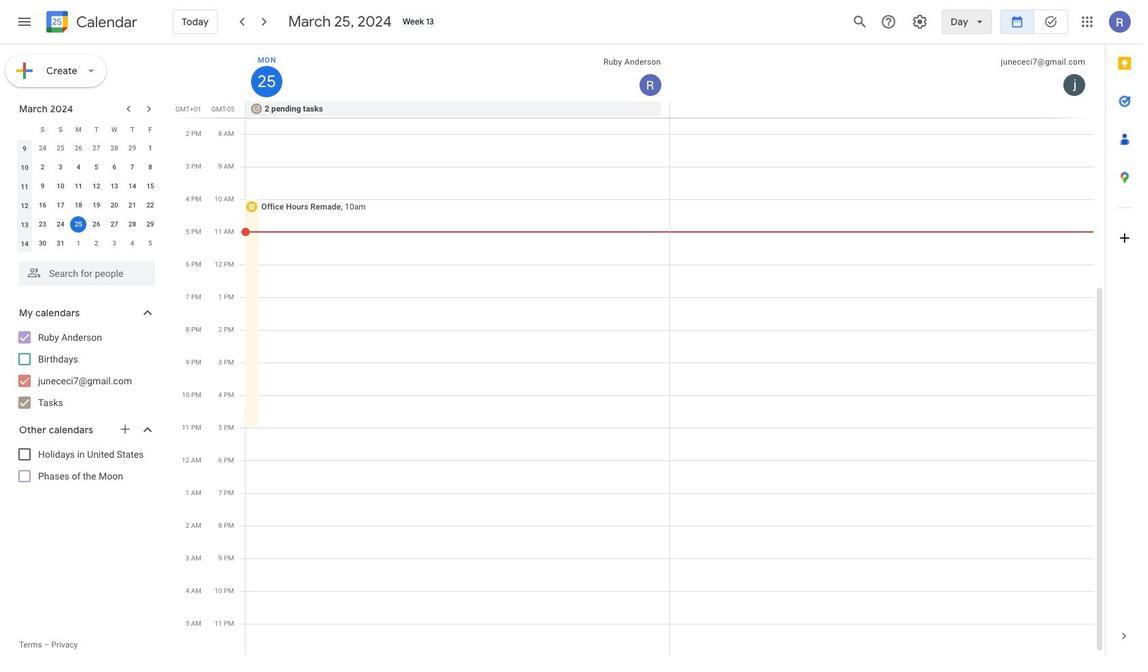 Task type: locate. For each thing, give the bounding box(es) containing it.
Search for people text field
[[27, 261, 147, 286]]

1 horizontal spatial column header
[[246, 44, 670, 101]]

1 vertical spatial column header
[[16, 120, 34, 139]]

february 29 element
[[124, 140, 140, 157]]

None search field
[[0, 256, 169, 286]]

cell
[[69, 215, 87, 234]]

settings menu image
[[912, 14, 928, 30]]

april 3 element
[[106, 235, 123, 252]]

11 element
[[70, 178, 87, 195]]

10 element
[[52, 178, 69, 195]]

20 element
[[106, 197, 123, 214]]

heading
[[73, 14, 137, 30]]

row group inside march 2024 'grid'
[[16, 139, 159, 253]]

0 vertical spatial column header
[[246, 44, 670, 101]]

my calendars list
[[3, 327, 169, 414]]

12 element
[[88, 178, 105, 195]]

february 27 element
[[88, 140, 105, 157]]

april 1 element
[[70, 235, 87, 252]]

7 element
[[124, 159, 140, 176]]

tab list
[[1106, 44, 1143, 617]]

grid
[[174, 44, 1105, 655]]

calendar element
[[44, 8, 137, 38]]

column header
[[246, 44, 670, 101], [16, 120, 34, 139]]

row
[[240, 101, 1105, 118], [16, 120, 159, 139], [16, 139, 159, 158], [16, 158, 159, 177], [16, 177, 159, 196], [16, 196, 159, 215], [16, 215, 159, 234], [16, 234, 159, 253]]

april 2 element
[[88, 235, 105, 252]]

add other calendars image
[[118, 423, 132, 436]]

1 element
[[142, 140, 158, 157]]

9 element
[[34, 178, 51, 195]]

31 element
[[52, 235, 69, 252]]

24 element
[[52, 216, 69, 233]]

february 26 element
[[70, 140, 87, 157]]

25, today element
[[70, 216, 87, 233]]

17 element
[[52, 197, 69, 214]]

21 element
[[124, 197, 140, 214]]

8 element
[[142, 159, 158, 176]]

6 element
[[106, 159, 123, 176]]

row group
[[16, 139, 159, 253]]

27 element
[[106, 216, 123, 233]]

14 element
[[124, 178, 140, 195]]

2 element
[[34, 159, 51, 176]]

16 element
[[34, 197, 51, 214]]

0 horizontal spatial column header
[[16, 120, 34, 139]]

monday, march 25, today element
[[251, 66, 282, 97]]

february 24 element
[[34, 140, 51, 157]]

february 25 element
[[52, 140, 69, 157]]



Task type: describe. For each thing, give the bounding box(es) containing it.
cell inside march 2024 'grid'
[[69, 215, 87, 234]]

5 element
[[88, 159, 105, 176]]

march 2024 grid
[[13, 120, 159, 253]]

13 element
[[106, 178, 123, 195]]

4 element
[[70, 159, 87, 176]]

19 element
[[88, 197, 105, 214]]

other calendars list
[[3, 444, 169, 487]]

22 element
[[142, 197, 158, 214]]

3 element
[[52, 159, 69, 176]]

main drawer image
[[16, 14, 33, 30]]

april 4 element
[[124, 235, 140, 252]]

29 element
[[142, 216, 158, 233]]

18 element
[[70, 197, 87, 214]]

column header inside march 2024 'grid'
[[16, 120, 34, 139]]

28 element
[[124, 216, 140, 233]]

15 element
[[142, 178, 158, 195]]

february 28 element
[[106, 140, 123, 157]]

april 5 element
[[142, 235, 158, 252]]

heading inside calendar element
[[73, 14, 137, 30]]

23 element
[[34, 216, 51, 233]]

26 element
[[88, 216, 105, 233]]

30 element
[[34, 235, 51, 252]]



Task type: vqa. For each thing, say whether or not it's contained in the screenshot.
my
no



